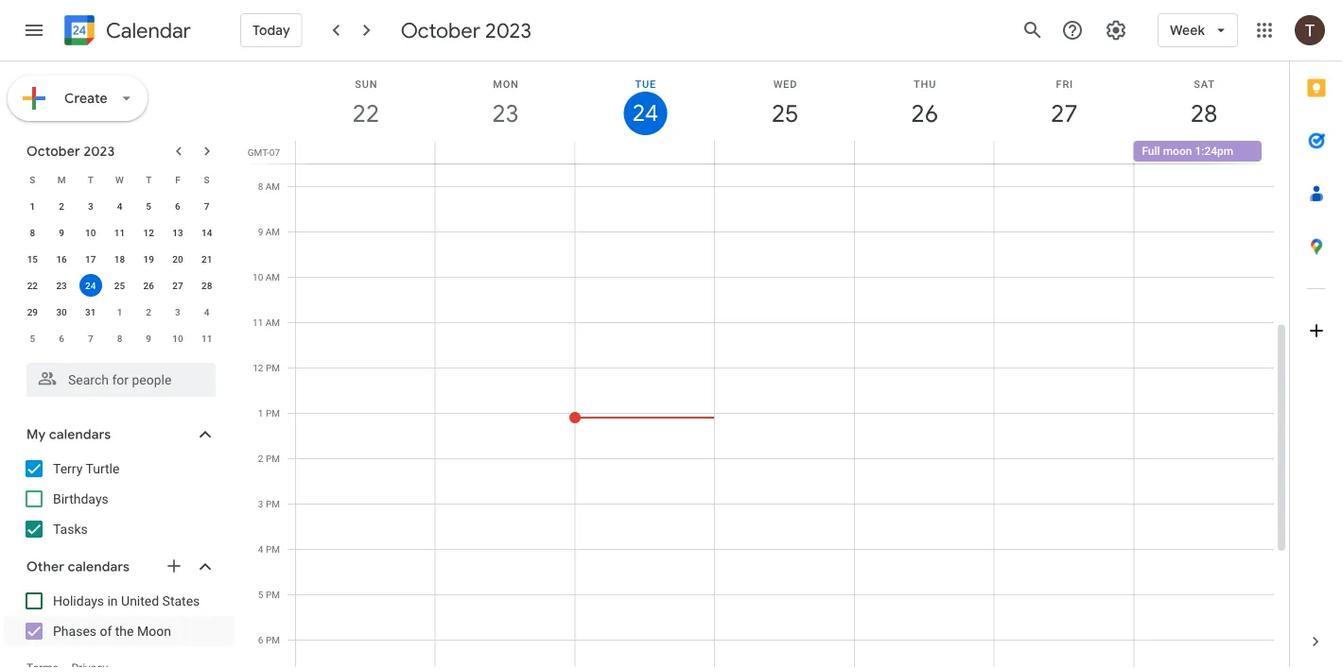 Task type: locate. For each thing, give the bounding box(es) containing it.
11 am
[[253, 317, 280, 328]]

october 2023 up m
[[26, 143, 115, 160]]

1:24pm
[[1195, 145, 1234, 158]]

9 down november 2 element
[[146, 333, 151, 344]]

28 link
[[1183, 92, 1226, 135]]

2 vertical spatial 3
[[258, 499, 264, 510]]

tab list
[[1291, 62, 1343, 616]]

1 up november 8 element
[[117, 307, 122, 318]]

november 11 element
[[196, 327, 218, 350]]

1 am from the top
[[266, 181, 280, 192]]

row containing 1
[[18, 193, 221, 220]]

2 for november 2 element
[[146, 307, 151, 318]]

tue 24
[[631, 78, 657, 128]]

0 vertical spatial 3
[[88, 201, 93, 212]]

1 up "15" element
[[30, 201, 35, 212]]

10
[[85, 227, 96, 238], [253, 272, 263, 283], [172, 333, 183, 344]]

22 down sun
[[351, 98, 378, 129]]

4 cell from the left
[[715, 141, 855, 164]]

22 up 29
[[27, 280, 38, 291]]

pm down 4 pm
[[266, 589, 280, 601]]

27 inside 'element'
[[172, 280, 183, 291]]

november 2 element
[[137, 301, 160, 324]]

5 inside 'grid'
[[258, 589, 264, 601]]

10 inside 'grid'
[[253, 272, 263, 283]]

5 up '12' element
[[146, 201, 151, 212]]

cell down 24 link
[[575, 141, 715, 164]]

1 horizontal spatial 3
[[175, 307, 180, 318]]

cell down 22 link
[[296, 141, 436, 164]]

pm for 4 pm
[[266, 544, 280, 555]]

3 for november 3 element
[[175, 307, 180, 318]]

0 vertical spatial 11
[[114, 227, 125, 238]]

row containing 5
[[18, 325, 221, 352]]

5 for 5 pm
[[258, 589, 264, 601]]

calendar heading
[[102, 18, 191, 44]]

1 horizontal spatial 26
[[910, 98, 937, 129]]

1 vertical spatial 7
[[88, 333, 93, 344]]

0 horizontal spatial october
[[26, 143, 80, 160]]

2 vertical spatial 11
[[201, 333, 212, 344]]

1 vertical spatial 25
[[114, 280, 125, 291]]

1 horizontal spatial 4
[[204, 307, 210, 318]]

s left m
[[30, 174, 35, 185]]

0 vertical spatial 8
[[258, 181, 263, 192]]

0 vertical spatial 4
[[117, 201, 122, 212]]

8
[[258, 181, 263, 192], [30, 227, 35, 238], [117, 333, 122, 344]]

0 horizontal spatial 6
[[59, 333, 64, 344]]

october 2023
[[401, 17, 532, 44], [26, 143, 115, 160]]

1 pm from the top
[[266, 362, 280, 374]]

25 element
[[108, 274, 131, 297]]

1 inside 'grid'
[[258, 408, 264, 419]]

2 horizontal spatial 3
[[258, 499, 264, 510]]

24 inside cell
[[85, 280, 96, 291]]

calendar element
[[61, 11, 191, 53]]

row down november 1 element
[[18, 325, 221, 352]]

november 3 element
[[166, 301, 189, 324]]

20 element
[[166, 248, 189, 271]]

calendars for my calendars
[[49, 427, 111, 444]]

8 inside 'grid'
[[258, 181, 263, 192]]

2023 down create on the top of page
[[84, 143, 115, 160]]

1
[[30, 201, 35, 212], [117, 307, 122, 318], [258, 408, 264, 419]]

30
[[56, 307, 67, 318]]

0 vertical spatial october 2023
[[401, 17, 532, 44]]

27 link
[[1043, 92, 1087, 135]]

week
[[1171, 22, 1205, 39]]

wed 25
[[771, 78, 798, 129]]

4 for 4 pm
[[258, 544, 264, 555]]

2 horizontal spatial 6
[[258, 635, 264, 646]]

0 horizontal spatial 2023
[[84, 143, 115, 160]]

27 down 20
[[172, 280, 183, 291]]

1 vertical spatial 1
[[117, 307, 122, 318]]

row containing 8
[[18, 220, 221, 246]]

t left w
[[88, 174, 93, 185]]

october 2023 up the mon
[[401, 17, 532, 44]]

0 horizontal spatial 24
[[85, 280, 96, 291]]

1 horizontal spatial 1
[[117, 307, 122, 318]]

am for 10 am
[[266, 272, 280, 283]]

0 horizontal spatial 2
[[59, 201, 64, 212]]

0 horizontal spatial october 2023
[[26, 143, 115, 160]]

15 element
[[21, 248, 44, 271]]

0 horizontal spatial t
[[88, 174, 93, 185]]

7 inside 'element'
[[88, 333, 93, 344]]

9 up 16 element
[[59, 227, 64, 238]]

3 pm from the top
[[266, 453, 280, 465]]

12 up 19
[[143, 227, 154, 238]]

12 down 11 am
[[253, 362, 264, 374]]

5 row from the top
[[18, 273, 221, 299]]

2 pm
[[258, 453, 280, 465]]

4 inside 'grid'
[[258, 544, 264, 555]]

moon
[[1163, 145, 1193, 158]]

25 inside row
[[114, 280, 125, 291]]

24 down 17 at the left of page
[[85, 280, 96, 291]]

november 8 element
[[108, 327, 131, 350]]

birthdays
[[53, 492, 109, 507]]

1 vertical spatial 8
[[30, 227, 35, 238]]

2 pm from the top
[[266, 408, 280, 419]]

2 horizontal spatial 8
[[258, 181, 263, 192]]

8 am
[[258, 181, 280, 192]]

4 row from the top
[[18, 246, 221, 273]]

row down 18 'element'
[[18, 273, 221, 299]]

12 element
[[137, 221, 160, 244]]

pm up 1 pm on the bottom of the page
[[266, 362, 280, 374]]

row group
[[18, 193, 221, 352]]

2 horizontal spatial 2
[[258, 453, 264, 465]]

full moon 1:24pm
[[1142, 145, 1234, 158]]

1 vertical spatial 6
[[59, 333, 64, 344]]

2 horizontal spatial 10
[[253, 272, 263, 283]]

2 horizontal spatial 1
[[258, 408, 264, 419]]

2 horizontal spatial 5
[[258, 589, 264, 601]]

pm
[[266, 362, 280, 374], [266, 408, 280, 419], [266, 453, 280, 465], [266, 499, 280, 510], [266, 544, 280, 555], [266, 589, 280, 601], [266, 635, 280, 646]]

8 up "15" element
[[30, 227, 35, 238]]

23 down the mon
[[491, 98, 518, 129]]

1 horizontal spatial october
[[401, 17, 481, 44]]

2 horizontal spatial 4
[[258, 544, 264, 555]]

pm up "5 pm" at the left of the page
[[266, 544, 280, 555]]

27
[[1050, 98, 1077, 129], [172, 280, 183, 291]]

2 horizontal spatial 11
[[253, 317, 263, 328]]

22
[[351, 98, 378, 129], [27, 280, 38, 291]]

22 element
[[21, 274, 44, 297]]

november 10 element
[[166, 327, 189, 350]]

s right f
[[204, 174, 210, 185]]

2023 up the mon
[[485, 17, 532, 44]]

am
[[266, 181, 280, 192], [266, 226, 280, 237], [266, 272, 280, 283], [266, 317, 280, 328]]

sun
[[355, 78, 378, 90]]

26 down 19
[[143, 280, 154, 291]]

26
[[910, 98, 937, 129], [143, 280, 154, 291]]

25
[[771, 98, 798, 129], [114, 280, 125, 291]]

cell down 23 link
[[436, 141, 575, 164]]

today button
[[240, 8, 303, 53]]

9 for 9 am
[[258, 226, 263, 237]]

1 vertical spatial 22
[[27, 280, 38, 291]]

2 vertical spatial 5
[[258, 589, 264, 601]]

9 inside 'grid'
[[258, 226, 263, 237]]

1 horizontal spatial 2
[[146, 307, 151, 318]]

1 horizontal spatial s
[[204, 174, 210, 185]]

23
[[491, 98, 518, 129], [56, 280, 67, 291]]

0 horizontal spatial 25
[[114, 280, 125, 291]]

3 up 10 element at the top left
[[88, 201, 93, 212]]

5 down 29 element
[[30, 333, 35, 344]]

0 vertical spatial 23
[[491, 98, 518, 129]]

5
[[146, 201, 151, 212], [30, 333, 35, 344], [258, 589, 264, 601]]

1 horizontal spatial t
[[146, 174, 152, 185]]

1 horizontal spatial 9
[[146, 333, 151, 344]]

row down "11" element
[[18, 246, 221, 273]]

24 link
[[624, 92, 667, 135]]

8 for november 8 element
[[117, 333, 122, 344]]

4 up "11" element
[[117, 201, 122, 212]]

12 for 12 pm
[[253, 362, 264, 374]]

10 up 11 am
[[253, 272, 263, 283]]

1 horizontal spatial 5
[[146, 201, 151, 212]]

10 down november 3 element
[[172, 333, 183, 344]]

moon
[[137, 624, 171, 640]]

november 7 element
[[79, 327, 102, 350]]

6 pm from the top
[[266, 589, 280, 601]]

7 row from the top
[[18, 325, 221, 352]]

november 5 element
[[21, 327, 44, 350]]

sat
[[1194, 78, 1216, 90]]

1 row from the top
[[18, 167, 221, 193]]

9 for 'november 9' element
[[146, 333, 151, 344]]

6 down "5 pm" at the left of the page
[[258, 635, 264, 646]]

0 vertical spatial 7
[[204, 201, 210, 212]]

11 for "11" element
[[114, 227, 125, 238]]

pm down 2 pm
[[266, 499, 280, 510]]

24
[[631, 98, 657, 128], [85, 280, 96, 291]]

2 up 3 pm
[[258, 453, 264, 465]]

1 vertical spatial october 2023
[[26, 143, 115, 160]]

pm up 2 pm
[[266, 408, 280, 419]]

3 up november 10 element
[[175, 307, 180, 318]]

0 vertical spatial 6
[[175, 201, 180, 212]]

10 for 10 element at the top left
[[85, 227, 96, 238]]

4 up "5 pm" at the left of the page
[[258, 544, 264, 555]]

my calendars button
[[4, 420, 235, 450]]

1 horizontal spatial 25
[[771, 98, 798, 129]]

18
[[114, 254, 125, 265]]

11 inside november 11 element
[[201, 333, 212, 344]]

row up "11" element
[[18, 167, 221, 193]]

2 vertical spatial 2
[[258, 453, 264, 465]]

0 horizontal spatial 23
[[56, 280, 67, 291]]

6 for 6 pm
[[258, 635, 264, 646]]

10 element
[[79, 221, 102, 244]]

13 element
[[166, 221, 189, 244]]

6 down 30 "element" at the top
[[59, 333, 64, 344]]

1 vertical spatial 5
[[30, 333, 35, 344]]

1 pm
[[258, 408, 280, 419]]

23 up the 30
[[56, 280, 67, 291]]

10 for november 10 element
[[172, 333, 183, 344]]

4 inside "element"
[[204, 307, 210, 318]]

1 vertical spatial 28
[[201, 280, 212, 291]]

calendars up in
[[68, 559, 130, 576]]

11 up 18
[[114, 227, 125, 238]]

row up 18 'element'
[[18, 220, 221, 246]]

12 inside 'october 2023' grid
[[143, 227, 154, 238]]

13
[[172, 227, 183, 238]]

11 down 10 am
[[253, 317, 263, 328]]

0 horizontal spatial 28
[[201, 280, 212, 291]]

mon
[[493, 78, 519, 90]]

row containing 22
[[18, 273, 221, 299]]

1 vertical spatial calendars
[[68, 559, 130, 576]]

row down w
[[18, 193, 221, 220]]

0 horizontal spatial 10
[[85, 227, 96, 238]]

17
[[85, 254, 96, 265]]

pm for 3 pm
[[266, 499, 280, 510]]

2 vertical spatial 10
[[172, 333, 183, 344]]

1 horizontal spatial 28
[[1190, 98, 1217, 129]]

calendars inside "dropdown button"
[[49, 427, 111, 444]]

25 link
[[764, 92, 807, 135]]

3 am from the top
[[266, 272, 280, 283]]

0 vertical spatial 10
[[85, 227, 96, 238]]

1 vertical spatial 23
[[56, 280, 67, 291]]

cell down 26 link
[[855, 141, 994, 164]]

0 horizontal spatial 22
[[27, 280, 38, 291]]

0 horizontal spatial 11
[[114, 227, 125, 238]]

25 down wed
[[771, 98, 798, 129]]

2 cell from the left
[[436, 141, 575, 164]]

2 vertical spatial 8
[[117, 333, 122, 344]]

0 horizontal spatial 12
[[143, 227, 154, 238]]

5 pm
[[258, 589, 280, 601]]

2023
[[485, 17, 532, 44], [84, 143, 115, 160]]

1 horizontal spatial 11
[[201, 333, 212, 344]]

6 inside 'grid'
[[258, 635, 264, 646]]

28 inside 'october 2023' grid
[[201, 280, 212, 291]]

5 cell from the left
[[855, 141, 994, 164]]

6
[[175, 201, 180, 212], [59, 333, 64, 344], [258, 635, 264, 646]]

8 down november 1 element
[[117, 333, 122, 344]]

0 vertical spatial 26
[[910, 98, 937, 129]]

other calendars
[[26, 559, 130, 576]]

tue
[[635, 78, 657, 90]]

0 horizontal spatial s
[[30, 174, 35, 185]]

27 down fri
[[1050, 98, 1077, 129]]

26 element
[[137, 274, 160, 297]]

6 down f
[[175, 201, 180, 212]]

3 down 2 pm
[[258, 499, 264, 510]]

3 pm
[[258, 499, 280, 510]]

Search for people text field
[[38, 363, 204, 397]]

28 down 21
[[201, 280, 212, 291]]

sat 28
[[1190, 78, 1217, 129]]

row
[[18, 167, 221, 193], [18, 193, 221, 220], [18, 220, 221, 246], [18, 246, 221, 273], [18, 273, 221, 299], [18, 299, 221, 325], [18, 325, 221, 352]]

0 vertical spatial 5
[[146, 201, 151, 212]]

2 vertical spatial 1
[[258, 408, 264, 419]]

0 horizontal spatial 27
[[172, 280, 183, 291]]

pm down "5 pm" at the left of the page
[[266, 635, 280, 646]]

other
[[26, 559, 64, 576]]

4 am from the top
[[266, 317, 280, 328]]

calendars up terry turtle
[[49, 427, 111, 444]]

2 for 2 pm
[[258, 453, 264, 465]]

5 down 4 pm
[[258, 589, 264, 601]]

row up november 8 element
[[18, 299, 221, 325]]

0 vertical spatial 2023
[[485, 17, 532, 44]]

12 pm
[[253, 362, 280, 374]]

29 element
[[21, 301, 44, 324]]

9
[[258, 226, 263, 237], [59, 227, 64, 238], [146, 333, 151, 344]]

grid
[[242, 62, 1290, 669]]

1 vertical spatial october
[[26, 143, 80, 160]]

25 down 18
[[114, 280, 125, 291]]

0 vertical spatial calendars
[[49, 427, 111, 444]]

calendar
[[106, 18, 191, 44]]

28 down sat
[[1190, 98, 1217, 129]]

9 up 10 am
[[258, 226, 263, 237]]

1 horizontal spatial 22
[[351, 98, 378, 129]]

0 vertical spatial 25
[[771, 98, 798, 129]]

1 horizontal spatial 27
[[1050, 98, 1077, 129]]

7 up 14 "element"
[[204, 201, 210, 212]]

cell down 27 link at the top of the page
[[994, 141, 1134, 164]]

2 am from the top
[[266, 226, 280, 237]]

0 horizontal spatial 5
[[30, 333, 35, 344]]

turtle
[[86, 461, 120, 477]]

6 row from the top
[[18, 299, 221, 325]]

other calendars button
[[4, 553, 235, 583]]

am down 07
[[266, 181, 280, 192]]

0 vertical spatial 27
[[1050, 98, 1077, 129]]

4 pm from the top
[[266, 499, 280, 510]]

1 inside november 1 element
[[117, 307, 122, 318]]

1 s from the left
[[30, 174, 35, 185]]

0 horizontal spatial 26
[[143, 280, 154, 291]]

1 horizontal spatial 23
[[491, 98, 518, 129]]

2 vertical spatial 6
[[258, 635, 264, 646]]

cell
[[296, 141, 436, 164], [436, 141, 575, 164], [575, 141, 715, 164], [715, 141, 855, 164], [855, 141, 994, 164], [994, 141, 1134, 164]]

other calendars list
[[4, 587, 235, 647]]

0 vertical spatial 1
[[30, 201, 35, 212]]

2
[[59, 201, 64, 212], [146, 307, 151, 318], [258, 453, 264, 465]]

14 element
[[196, 221, 218, 244]]

s
[[30, 174, 35, 185], [204, 174, 210, 185]]

8 down gmt-
[[258, 181, 263, 192]]

wed
[[774, 78, 798, 90]]

2 up 'november 9' element
[[146, 307, 151, 318]]

2 row from the top
[[18, 193, 221, 220]]

1 vertical spatial 3
[[175, 307, 180, 318]]

1 vertical spatial 26
[[143, 280, 154, 291]]

full
[[1142, 145, 1161, 158]]

0 horizontal spatial 8
[[30, 227, 35, 238]]

terry turtle
[[53, 461, 120, 477]]

am up 12 pm
[[266, 317, 280, 328]]

add other calendars image
[[165, 557, 184, 576]]

0 vertical spatial 22
[[351, 98, 378, 129]]

1 vertical spatial 10
[[253, 272, 263, 283]]

24 down tue
[[631, 98, 657, 128]]

t left f
[[146, 174, 152, 185]]

10 up 17 at the left of page
[[85, 227, 96, 238]]

None search field
[[0, 356, 235, 397]]

pm down 1 pm on the bottom of the page
[[266, 453, 280, 465]]

3
[[88, 201, 93, 212], [175, 307, 180, 318], [258, 499, 264, 510]]

3 row from the top
[[18, 220, 221, 246]]

7
[[204, 201, 210, 212], [88, 333, 93, 344]]

11 for november 11 element
[[201, 333, 212, 344]]

1 down 12 pm
[[258, 408, 264, 419]]

2 down m
[[59, 201, 64, 212]]

am down 9 am
[[266, 272, 280, 283]]

1 horizontal spatial 8
[[117, 333, 122, 344]]

4 up november 11 element
[[204, 307, 210, 318]]

1 horizontal spatial 12
[[253, 362, 264, 374]]

1 vertical spatial 2
[[146, 307, 151, 318]]

26 down thu
[[910, 98, 937, 129]]

1 horizontal spatial 7
[[204, 201, 210, 212]]

t
[[88, 174, 93, 185], [146, 174, 152, 185]]

calendars inside dropdown button
[[68, 559, 130, 576]]

0 vertical spatial 12
[[143, 227, 154, 238]]

7 down 31 element
[[88, 333, 93, 344]]

row group containing 1
[[18, 193, 221, 352]]

5 pm from the top
[[266, 544, 280, 555]]

cell down "25" link
[[715, 141, 855, 164]]

28
[[1190, 98, 1217, 129], [201, 280, 212, 291]]

7 pm from the top
[[266, 635, 280, 646]]

17 element
[[79, 248, 102, 271]]

0 horizontal spatial 7
[[88, 333, 93, 344]]

october
[[401, 17, 481, 44], [26, 143, 80, 160]]

1 horizontal spatial 10
[[172, 333, 183, 344]]

24, today element
[[79, 274, 102, 297]]

holidays in united states
[[53, 594, 200, 609]]

my calendars list
[[4, 454, 235, 545]]

19 element
[[137, 248, 160, 271]]

4
[[117, 201, 122, 212], [204, 307, 210, 318], [258, 544, 264, 555]]

calendars
[[49, 427, 111, 444], [68, 559, 130, 576]]

am down 8 am
[[266, 226, 280, 237]]

11 down november 4 "element"
[[201, 333, 212, 344]]



Task type: vqa. For each thing, say whether or not it's contained in the screenshot.
the Week
yes



Task type: describe. For each thing, give the bounding box(es) containing it.
24 cell
[[76, 273, 105, 299]]

phases of the moon
[[53, 624, 171, 640]]

30 element
[[50, 301, 73, 324]]

0 vertical spatial october
[[401, 17, 481, 44]]

1 for november 1 element
[[117, 307, 122, 318]]

1 cell from the left
[[296, 141, 436, 164]]

mon 23
[[491, 78, 519, 129]]

calendars for other calendars
[[68, 559, 130, 576]]

pm for 2 pm
[[266, 453, 280, 465]]

fri
[[1057, 78, 1074, 90]]

26 link
[[903, 92, 947, 135]]

grid containing 22
[[242, 62, 1290, 669]]

4 pm
[[258, 544, 280, 555]]

10 for 10 am
[[253, 272, 263, 283]]

28 element
[[196, 274, 218, 297]]

6 cell from the left
[[994, 141, 1134, 164]]

4 for november 4 "element"
[[204, 307, 210, 318]]

create button
[[8, 76, 147, 121]]

october 2023 grid
[[18, 167, 221, 352]]

pm for 12 pm
[[266, 362, 280, 374]]

states
[[162, 594, 200, 609]]

16 element
[[50, 248, 73, 271]]

sun 22
[[351, 78, 378, 129]]

0 vertical spatial 2
[[59, 201, 64, 212]]

2 s from the left
[[204, 174, 210, 185]]

1 t from the left
[[88, 174, 93, 185]]

terry
[[53, 461, 83, 477]]

12 for 12
[[143, 227, 154, 238]]

11 element
[[108, 221, 131, 244]]

today
[[253, 22, 290, 39]]

21 element
[[196, 248, 218, 271]]

0 horizontal spatial 9
[[59, 227, 64, 238]]

20
[[172, 254, 183, 265]]

tasks
[[53, 522, 88, 537]]

18 element
[[108, 248, 131, 271]]

25 inside wed 25
[[771, 98, 798, 129]]

10 am
[[253, 272, 280, 283]]

23 inside 'element'
[[56, 280, 67, 291]]

november 9 element
[[137, 327, 160, 350]]

am for 11 am
[[266, 317, 280, 328]]

settings menu image
[[1105, 19, 1128, 42]]

2 t from the left
[[146, 174, 152, 185]]

w
[[116, 174, 124, 185]]

22 inside row
[[27, 280, 38, 291]]

26 inside row group
[[143, 280, 154, 291]]

m
[[57, 174, 66, 185]]

1 horizontal spatial 2023
[[485, 17, 532, 44]]

6 pm
[[258, 635, 280, 646]]

1 horizontal spatial 6
[[175, 201, 180, 212]]

full moon 1:24pm row
[[288, 141, 1290, 164]]

3 for 3 pm
[[258, 499, 264, 510]]

1 horizontal spatial october 2023
[[401, 17, 532, 44]]

november 1 element
[[108, 301, 131, 324]]

29
[[27, 307, 38, 318]]

16
[[56, 254, 67, 265]]

11 for 11 am
[[253, 317, 263, 328]]

27 element
[[166, 274, 189, 297]]

1 for 1 pm
[[258, 408, 264, 419]]

0 horizontal spatial 3
[[88, 201, 93, 212]]

thu 26
[[910, 78, 937, 129]]

21
[[201, 254, 212, 265]]

am for 9 am
[[266, 226, 280, 237]]

row containing 15
[[18, 246, 221, 273]]

6 for "november 6" element
[[59, 333, 64, 344]]

fri 27
[[1050, 78, 1077, 129]]

22 inside 'grid'
[[351, 98, 378, 129]]

holidays
[[53, 594, 104, 609]]

gmt-07
[[248, 147, 280, 158]]

1 vertical spatial 2023
[[84, 143, 115, 160]]

phases
[[53, 624, 97, 640]]

14
[[201, 227, 212, 238]]

create
[[64, 90, 108, 107]]

in
[[107, 594, 118, 609]]

26 inside 'grid'
[[910, 98, 937, 129]]

week button
[[1158, 8, 1239, 53]]

thu
[[914, 78, 937, 90]]

5 for the november 5 element
[[30, 333, 35, 344]]

november 4 element
[[196, 301, 218, 324]]

gmt-
[[248, 147, 269, 158]]

united
[[121, 594, 159, 609]]

f
[[175, 174, 180, 185]]

my
[[26, 427, 46, 444]]

31
[[85, 307, 96, 318]]

the
[[115, 624, 134, 640]]

31 element
[[79, 301, 102, 324]]

0 vertical spatial 24
[[631, 98, 657, 128]]

22 link
[[344, 92, 388, 135]]

23 element
[[50, 274, 73, 297]]

23 link
[[484, 92, 528, 135]]

9 am
[[258, 226, 280, 237]]

november 6 element
[[50, 327, 73, 350]]

my calendars
[[26, 427, 111, 444]]

pm for 6 pm
[[266, 635, 280, 646]]

3 cell from the left
[[575, 141, 715, 164]]

19
[[143, 254, 154, 265]]

0 vertical spatial 28
[[1190, 98, 1217, 129]]

0 horizontal spatial 4
[[117, 201, 122, 212]]

pm for 1 pm
[[266, 408, 280, 419]]

row containing s
[[18, 167, 221, 193]]

of
[[100, 624, 112, 640]]

row containing 29
[[18, 299, 221, 325]]

07
[[269, 147, 280, 158]]

8 for 8 am
[[258, 181, 263, 192]]

full moon 1:24pm button
[[1134, 141, 1262, 162]]

main drawer image
[[23, 19, 45, 42]]

pm for 5 pm
[[266, 589, 280, 601]]

15
[[27, 254, 38, 265]]

23 inside mon 23
[[491, 98, 518, 129]]

am for 8 am
[[266, 181, 280, 192]]



